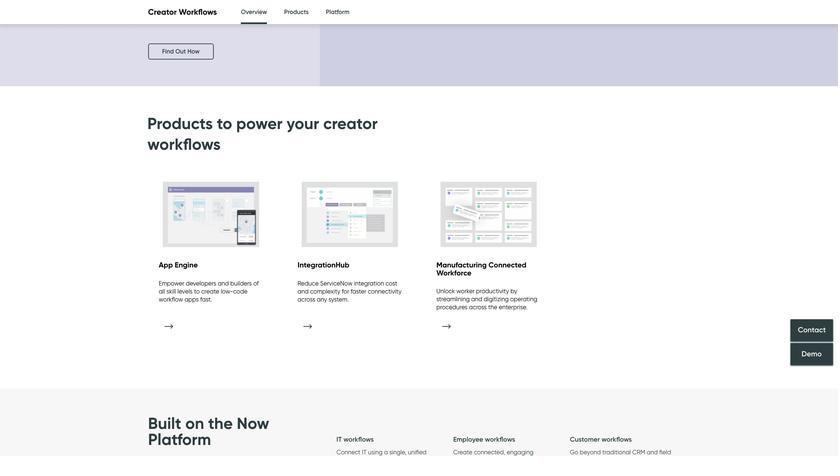 Task type: locate. For each thing, give the bounding box(es) containing it.
and down reduce
[[298, 288, 309, 295]]

it up connect
[[337, 436, 342, 444]]

empower
[[159, 280, 184, 287]]

workflow
[[159, 296, 183, 303]]

developers
[[186, 280, 216, 287]]

platform inside built on the now platform
[[148, 430, 211, 450]]

go
[[570, 449, 578, 456]]

productivity
[[476, 288, 509, 295]]

it workflows
[[337, 436, 374, 444]]

platform
[[326, 8, 349, 16], [148, 430, 211, 450]]

create connected, engaging
[[453, 449, 550, 456]]

fletcher
[[172, 4, 197, 13]]

builders
[[230, 280, 252, 287]]

and left 'field'
[[647, 449, 658, 456]]

across down digitizing
[[469, 304, 487, 311]]

empower developers and builders of all skill levels to create low-code workflow apps fast.
[[159, 280, 259, 303]]

find out how link
[[148, 43, 214, 59]]

products for products
[[284, 8, 309, 16]]

1 horizontal spatial the
[[488, 304, 497, 311]]

the inside built on the now platform
[[208, 413, 233, 434]]

1 vertical spatial products
[[147, 113, 213, 133]]

complexity
[[310, 288, 340, 295]]

traditional
[[602, 449, 631, 456]]

streamlining
[[437, 296, 470, 303]]

on
[[185, 413, 204, 434]]

2 vertical spatial it
[[362, 449, 367, 456]]

operating
[[510, 296, 538, 303]]

go beyond traditional crm and field
[[570, 449, 671, 456]]

1 horizontal spatial it
[[337, 436, 342, 444]]

0 vertical spatial across
[[298, 296, 315, 303]]

apps
[[185, 296, 199, 303]]

0 vertical spatial products
[[284, 8, 309, 16]]

manufacturing
[[437, 261, 487, 270]]

the right on
[[208, 413, 233, 434]]

and
[[218, 280, 229, 287], [298, 288, 309, 295], [471, 296, 482, 303], [647, 449, 658, 456]]

create
[[201, 288, 219, 295]]

intercontinental
[[203, 14, 251, 22]]

0 horizontal spatial across
[[298, 296, 315, 303]]

connect it using a single, unified
[[337, 449, 427, 456]]

workforce
[[437, 269, 472, 278]]

0 vertical spatial it
[[169, 14, 174, 22]]

0 vertical spatial the
[[488, 304, 497, 311]]

crm
[[632, 449, 645, 456]]

by
[[511, 288, 517, 295]]

a
[[384, 449, 388, 456]]

employee
[[453, 436, 483, 444]]

0 horizontal spatial the
[[208, 413, 233, 434]]

your
[[287, 113, 319, 133]]

1 vertical spatial across
[[469, 304, 487, 311]]

faster
[[351, 288, 366, 295]]

connected
[[489, 261, 526, 270]]

across left any
[[298, 296, 315, 303]]

procedures
[[437, 304, 468, 311]]

employee workflows
[[453, 436, 515, 444]]

1 horizontal spatial to
[[217, 113, 232, 133]]

it inside bretlan fletcher senior it director, intercontinental exchange
[[169, 14, 174, 22]]

manufacturing connected workforce
[[437, 261, 526, 278]]

products
[[284, 8, 309, 16], [147, 113, 213, 133]]

0 vertical spatial platform
[[326, 8, 349, 16]]

products link
[[284, 0, 309, 24]]

power
[[236, 113, 283, 133]]

integration
[[354, 280, 384, 287]]

reduce
[[298, 280, 319, 287]]

1 horizontal spatial products
[[284, 8, 309, 16]]

1 vertical spatial the
[[208, 413, 233, 434]]

find out how
[[162, 48, 200, 55]]

it
[[169, 14, 174, 22], [337, 436, 342, 444], [362, 449, 367, 456]]

workflows inside products to power your creator workflows
[[147, 134, 221, 154]]

the
[[488, 304, 497, 311], [208, 413, 233, 434]]

1 horizontal spatial across
[[469, 304, 487, 311]]

senior
[[148, 14, 167, 22]]

it left using
[[362, 449, 367, 456]]

1 vertical spatial platform
[[148, 430, 211, 450]]

2 horizontal spatial it
[[362, 449, 367, 456]]

enterprise.
[[499, 304, 528, 311]]

to
[[217, 113, 232, 133], [194, 288, 200, 295]]

products inside products to power your creator workflows
[[147, 113, 213, 133]]

built
[[148, 413, 181, 434]]

1 vertical spatial to
[[194, 288, 200, 295]]

across inside unlock worker productivity by streamlining and digitizing operating procedures across the enterprise.
[[469, 304, 487, 311]]

demo
[[802, 350, 822, 359]]

it right senior
[[169, 14, 174, 22]]

workflows
[[147, 134, 221, 154], [344, 436, 374, 444], [485, 436, 515, 444], [602, 436, 632, 444]]

platform link
[[326, 0, 349, 24]]

0 horizontal spatial platform
[[148, 430, 211, 450]]

0 horizontal spatial to
[[194, 288, 200, 295]]

and down "worker"
[[471, 296, 482, 303]]

managing integrations with servicenow integrationhub image
[[287, 178, 412, 249]]

across
[[298, 296, 315, 303], [469, 304, 487, 311]]

0 horizontal spatial it
[[169, 14, 174, 22]]

products to power your creator workflows
[[147, 113, 378, 154]]

app
[[159, 261, 173, 270]]

digitizing
[[484, 296, 509, 303]]

0 vertical spatial to
[[217, 113, 232, 133]]

0 horizontal spatial products
[[147, 113, 213, 133]]

connected,
[[474, 449, 505, 456]]

across inside reduce servicenow integration cost and complexity for faster connectivity across any system.
[[298, 296, 315, 303]]

contact link
[[791, 319, 833, 342]]

now
[[237, 413, 269, 434]]

overview
[[241, 8, 267, 16]]

it inside connect it using a single, unified
[[362, 449, 367, 456]]

skill
[[167, 288, 176, 295]]

the down digitizing
[[488, 304, 497, 311]]

and up low-
[[218, 280, 229, 287]]



Task type: describe. For each thing, give the bounding box(es) containing it.
bretlan
[[148, 4, 170, 13]]

creator
[[148, 7, 177, 17]]

cost
[[386, 280, 397, 287]]

demo link
[[791, 343, 833, 365]]

any
[[317, 296, 327, 303]]

director,
[[176, 14, 201, 22]]

connect
[[337, 449, 360, 456]]

levels
[[177, 288, 193, 295]]

unified
[[408, 449, 427, 456]]

workflows
[[179, 7, 217, 17]]

system.
[[329, 296, 349, 303]]

and inside reduce servicenow integration cost and complexity for faster connectivity across any system.
[[298, 288, 309, 295]]

reduce servicenow integration cost and complexity for faster connectivity across any system.
[[298, 280, 402, 303]]

creator
[[323, 113, 378, 133]]

built on the now platform
[[148, 413, 269, 450]]

low-
[[221, 288, 233, 295]]

single,
[[389, 449, 407, 456]]

how
[[187, 48, 200, 55]]

unlock worker productivity by streamlining and digitizing operating procedures across the enterprise.
[[437, 288, 538, 311]]

creator workflows
[[148, 7, 217, 17]]

field
[[659, 449, 671, 456]]

workflows for it
[[344, 436, 374, 444]]

fast.
[[200, 296, 212, 303]]

app engine
[[159, 261, 198, 270]]

engaging
[[507, 449, 534, 456]]

across for integrationhub
[[298, 296, 315, 303]]

exchange
[[252, 14, 283, 22]]

to inside products to power your creator workflows
[[217, 113, 232, 133]]

workflows for customer
[[602, 436, 632, 444]]

all
[[159, 288, 165, 295]]

integrationhub
[[298, 261, 349, 270]]

build the mobile apps your business needs image
[[148, 178, 274, 249]]

worker
[[457, 288, 475, 295]]

overview link
[[241, 0, 267, 26]]

for
[[342, 288, 349, 295]]

across for manufacturing connected workforce
[[469, 304, 487, 311]]

1 vertical spatial it
[[337, 436, 342, 444]]

beyond
[[580, 449, 601, 456]]

to inside empower developers and builders of all skill levels to create low-code workflow apps fast.
[[194, 288, 200, 295]]

customer workflows
[[570, 436, 632, 444]]

code
[[233, 288, 248, 295]]

products for products to power your creator workflows
[[147, 113, 213, 133]]

and inside go beyond traditional crm and field
[[647, 449, 658, 456]]

and inside empower developers and builders of all skill levels to create low-code workflow apps fast.
[[218, 280, 229, 287]]

bretlan fletcher senior it director, intercontinental exchange
[[148, 4, 283, 22]]

servicenow
[[320, 280, 353, 287]]

and inside unlock worker productivity by streamlining and digitizing operating procedures across the enterprise.
[[471, 296, 482, 303]]

unlock
[[437, 288, 455, 295]]

find
[[162, 48, 174, 55]]

1 horizontal spatial platform
[[326, 8, 349, 16]]

out
[[175, 48, 186, 55]]

the inside unlock worker productivity by streamlining and digitizing operating procedures across the enterprise.
[[488, 304, 497, 311]]

of
[[253, 280, 259, 287]]

workflows for employee
[[485, 436, 515, 444]]

empower the workforce with digital tools and knowledge image
[[426, 178, 551, 249]]

create
[[453, 449, 472, 456]]

using
[[368, 449, 383, 456]]

connectivity
[[368, 288, 402, 295]]

contact
[[798, 326, 826, 335]]

engine
[[175, 261, 198, 270]]

customer
[[570, 436, 600, 444]]



Task type: vqa. For each thing, say whether or not it's contained in the screenshot.
with
no



